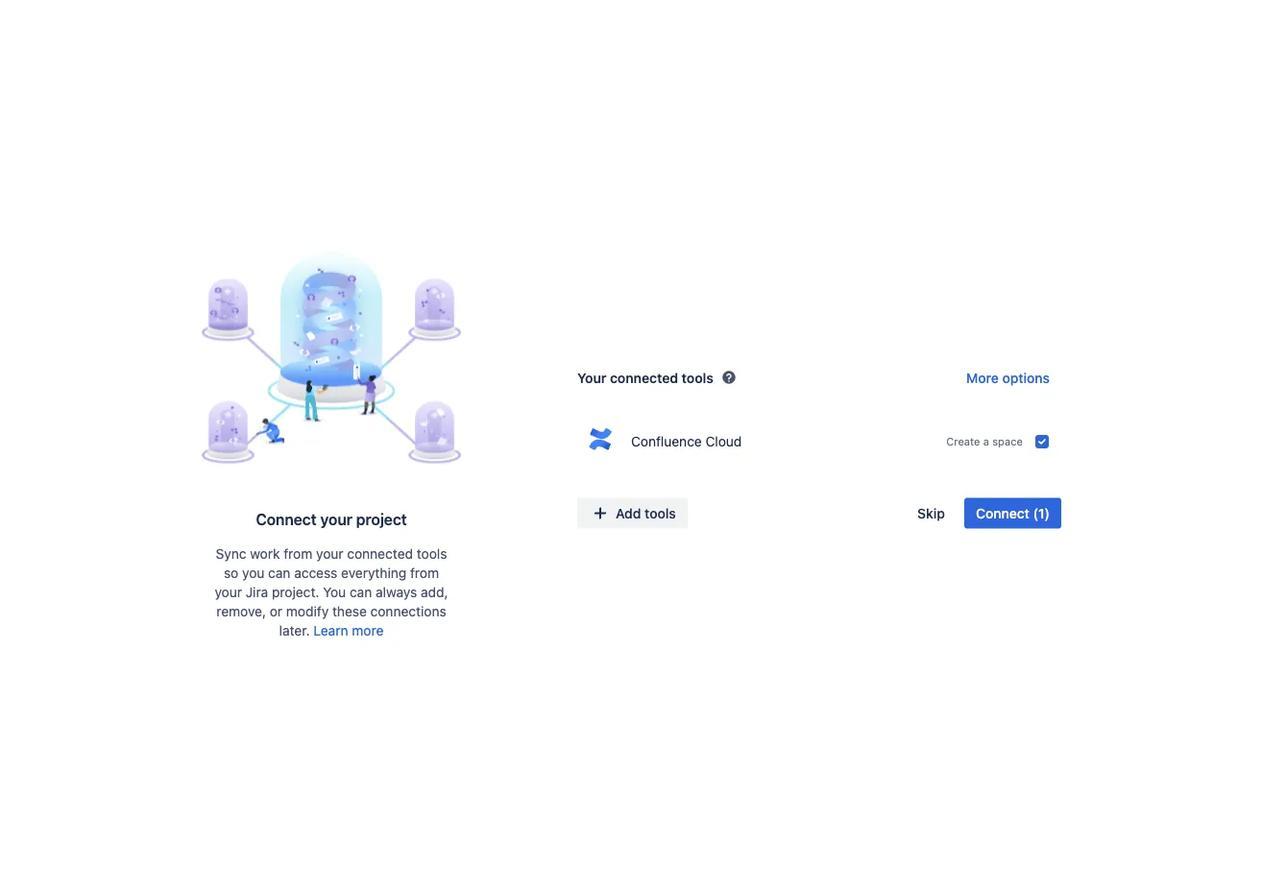 Task type: locate. For each thing, give the bounding box(es) containing it.
1 managed from the top
[[148, 450, 195, 463]]

managed inside go to market sample (gtms) team-managed business
[[148, 547, 195, 559]]

confluence
[[631, 434, 702, 450]]

to for go
[[138, 528, 150, 544]]

tools right add
[[645, 506, 676, 521]]

2 horizontal spatial tools
[[682, 370, 714, 386]]

tab list
[[38, 383, 1217, 415]]

0 vertical spatial team-
[[116, 450, 148, 463]]

1 horizontal spatial connect
[[976, 506, 1030, 521]]

can up these
[[350, 585, 372, 601]]

1 horizontal spatial connected
[[610, 370, 679, 386]]

1 vertical spatial team-
[[116, 547, 148, 559]]

connected
[[610, 370, 679, 386], [347, 546, 413, 562]]

0 horizontal spatial connect
[[256, 511, 317, 529]]

to for assigned
[[254, 391, 267, 407]]

weary
[[116, 432, 155, 448]]

starred
[[329, 391, 377, 407]]

later.
[[279, 623, 310, 639]]

force
[[186, 576, 221, 592]]

to right go
[[138, 528, 150, 544]]

2 managed from the top
[[148, 547, 195, 559]]

0 vertical spatial managed
[[148, 450, 195, 463]]

0 vertical spatial your
[[320, 511, 353, 529]]

2 vertical spatial your
[[215, 585, 242, 601]]

your up the access
[[316, 546, 344, 562]]

(1)
[[1034, 506, 1050, 521]]

business down fashion
[[198, 450, 242, 463]]

to
[[254, 391, 267, 407], [138, 528, 150, 544]]

(wwf)
[[245, 432, 289, 448]]

add,
[[421, 585, 448, 601]]

team- down weary
[[116, 450, 148, 463]]

me
[[270, 391, 290, 407]]

1 horizontal spatial to
[[254, 391, 267, 407]]

to left me
[[254, 391, 267, 407]]

team- inside weary wear fashion (wwf) team-managed business
[[116, 450, 148, 463]]

to inside tab list
[[254, 391, 267, 407]]

project.
[[272, 585, 319, 601]]

tools left learn more image
[[682, 370, 714, 386]]

connect inside button
[[976, 506, 1030, 521]]

assigned to me
[[191, 391, 290, 407]]

0 vertical spatial can
[[268, 566, 291, 581]]

learn
[[314, 623, 348, 639]]

add
[[616, 506, 642, 521]]

2 team- from the top
[[116, 547, 148, 559]]

0 vertical spatial to
[[254, 391, 267, 407]]

1 vertical spatial to
[[138, 528, 150, 544]]

to inside go to market sample (gtms) team-managed business
[[138, 528, 150, 544]]

0 horizontal spatial tools
[[417, 546, 447, 562]]

1 vertical spatial business
[[198, 547, 242, 559]]

jira
[[246, 585, 268, 601]]

learn more link
[[314, 623, 384, 639]]

1 vertical spatial managed
[[148, 547, 195, 559]]

go
[[116, 528, 134, 544]]

connect left (1)
[[976, 506, 1030, 521]]

sample
[[200, 528, 244, 544]]

connected inside sync work from your connected tools so you can access everything from your jira project. you can always add, remove, or modify these connections later.
[[347, 546, 413, 562]]

your down so
[[215, 585, 242, 601]]

confluence image
[[585, 424, 616, 455], [585, 424, 616, 455]]

2 vertical spatial tools
[[417, 546, 447, 562]]

1 vertical spatial from
[[410, 566, 439, 581]]

create a space
[[947, 435, 1024, 448]]

0 horizontal spatial connected
[[347, 546, 413, 562]]

managed down the market
[[148, 547, 195, 559]]

1 business from the top
[[198, 450, 242, 463]]

confluence cloud
[[631, 434, 742, 450]]

space
[[993, 435, 1024, 448]]

or
[[270, 604, 283, 620]]

tools
[[682, 370, 714, 386], [645, 506, 676, 521], [417, 546, 447, 562]]

connect (1)
[[976, 506, 1050, 521]]

team- down go
[[116, 547, 148, 559]]

your
[[320, 511, 353, 529], [316, 546, 344, 562], [215, 585, 242, 601]]

managed down wear
[[148, 450, 195, 463]]

connected up everything on the left
[[347, 546, 413, 562]]

can down work
[[268, 566, 291, 581]]

connect
[[976, 506, 1030, 521], [256, 511, 317, 529]]

1 horizontal spatial tools
[[645, 506, 676, 521]]

0 vertical spatial business
[[198, 450, 242, 463]]

1 vertical spatial your
[[316, 546, 344, 562]]

tools up add,
[[417, 546, 447, 562]]

1 vertical spatial can
[[350, 585, 372, 601]]

Search field
[[898, 11, 1090, 42]]

0 horizontal spatial to
[[138, 528, 150, 544]]

your left the project
[[320, 511, 353, 529]]

tools inside sync work from your connected tools so you can access everything from your jira project. you can always add, remove, or modify these connections later.
[[417, 546, 447, 562]]

task
[[154, 576, 183, 592]]

from up the access
[[284, 546, 313, 562]]

1 horizontal spatial can
[[350, 585, 372, 601]]

1 team- from the top
[[116, 450, 148, 463]]

learn more image
[[722, 370, 737, 385]]

1 vertical spatial connected
[[347, 546, 413, 562]]

business down sample
[[198, 547, 242, 559]]

a
[[984, 435, 990, 448]]

connect your project image
[[201, 251, 462, 487]]

team-
[[116, 450, 148, 463], [116, 547, 148, 559]]

project
[[356, 511, 407, 529]]

0 vertical spatial from
[[284, 546, 313, 562]]

from
[[284, 546, 313, 562], [410, 566, 439, 581]]

(gtms)
[[248, 528, 296, 544]]

more options
[[967, 370, 1050, 386]]

connected right your
[[610, 370, 679, 386]]

1 vertical spatial tools
[[645, 506, 676, 521]]

managed
[[148, 450, 195, 463], [148, 547, 195, 559]]

create
[[947, 435, 981, 448]]

options
[[1003, 370, 1050, 386]]

team- inside go to market sample (gtms) team-managed business
[[116, 547, 148, 559]]

market
[[153, 528, 196, 544]]

business
[[198, 450, 242, 463], [198, 547, 242, 559]]

0
[[301, 393, 308, 407]]

2 business from the top
[[198, 547, 242, 559]]

can
[[268, 566, 291, 581], [350, 585, 372, 601]]

from up add,
[[410, 566, 439, 581]]

connect up work
[[256, 511, 317, 529]]



Task type: vqa. For each thing, say whether or not it's contained in the screenshot.
Affects versions versions
no



Task type: describe. For each thing, give the bounding box(es) containing it.
shiba task force
[[116, 576, 221, 592]]

business inside go to market sample (gtms) team-managed business
[[198, 547, 242, 559]]

you
[[242, 566, 265, 581]]

go to market sample (gtms) team-managed business
[[116, 528, 296, 559]]

weary wear fashion (wwf) team-managed business
[[116, 432, 289, 463]]

0 vertical spatial connected
[[610, 370, 679, 386]]

connections
[[371, 604, 447, 620]]

tools inside dropdown button
[[645, 506, 676, 521]]

assigned
[[191, 391, 250, 407]]

wear
[[159, 432, 191, 448]]

sync work from your connected tools so you can access everything from your jira project. you can always add, remove, or modify these connections later.
[[215, 546, 448, 639]]

your
[[578, 370, 607, 386]]

learn more
[[314, 623, 384, 639]]

connect (1) button
[[965, 498, 1062, 529]]

managed inside weary wear fashion (wwf) team-managed business
[[148, 450, 195, 463]]

more options button
[[955, 363, 1062, 394]]

sync
[[216, 546, 247, 562]]

connect for connect (1)
[[976, 506, 1030, 521]]

skip
[[918, 506, 946, 521]]

always
[[376, 585, 417, 601]]

work
[[250, 546, 280, 562]]

add tools
[[616, 506, 676, 521]]

connect your project
[[256, 511, 407, 529]]

business inside weary wear fashion (wwf) team-managed business
[[198, 450, 242, 463]]

more
[[352, 623, 384, 639]]

modify
[[286, 604, 329, 620]]

cloud
[[706, 434, 742, 450]]

fashion
[[194, 432, 242, 448]]

shiba
[[116, 576, 151, 592]]

1 horizontal spatial from
[[410, 566, 439, 581]]

everything
[[341, 566, 407, 581]]

you
[[323, 585, 346, 601]]

tab list containing assigned to me
[[38, 383, 1217, 415]]

remove,
[[217, 604, 266, 620]]

0 horizontal spatial from
[[284, 546, 313, 562]]

0 horizontal spatial can
[[268, 566, 291, 581]]

shiba task force link
[[38, 567, 1217, 615]]

skip button
[[906, 498, 957, 529]]

your connected tools
[[578, 370, 714, 386]]

add tools button
[[578, 498, 688, 529]]

connect for connect your project
[[256, 511, 317, 529]]

0 vertical spatial tools
[[682, 370, 714, 386]]

so
[[224, 566, 239, 581]]

these
[[332, 604, 367, 620]]

access
[[294, 566, 338, 581]]

add tools image
[[589, 502, 612, 525]]

more
[[967, 370, 999, 386]]



